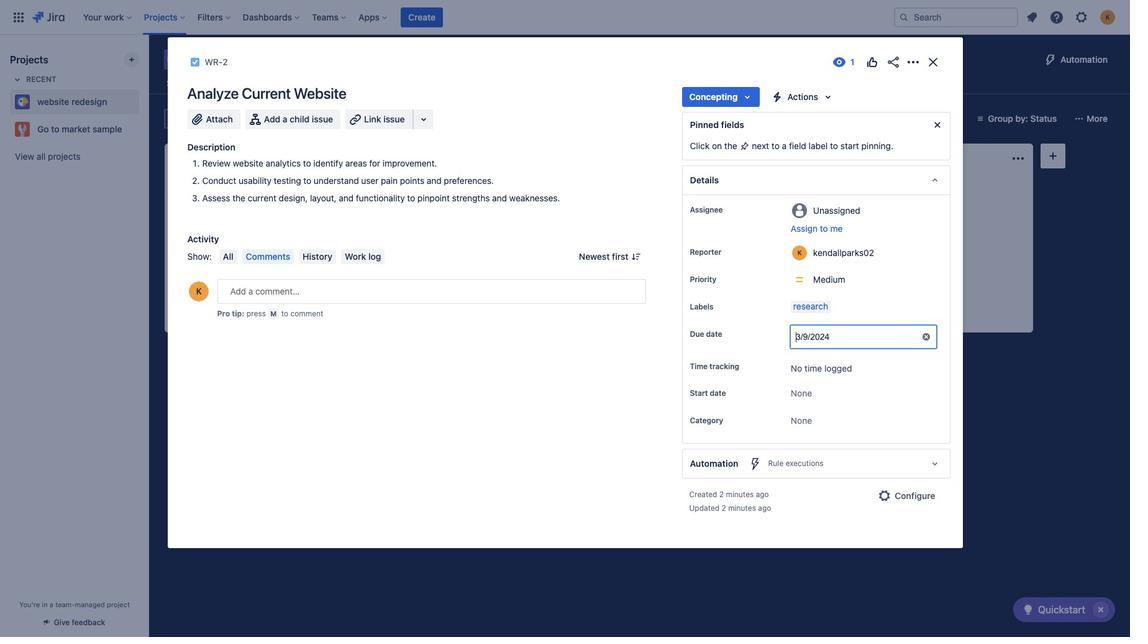 Task type: vqa. For each thing, say whether or not it's contained in the screenshot.
1 popup button
no



Task type: locate. For each thing, give the bounding box(es) containing it.
field
[[789, 140, 807, 151]]

analyze up search board text field
[[187, 85, 239, 102]]

a left field
[[782, 140, 787, 151]]

0 vertical spatial the
[[725, 140, 738, 151]]

0 horizontal spatial the
[[233, 193, 245, 203]]

and up pinpoint
[[427, 175, 442, 186]]

1 horizontal spatial website
[[417, 243, 450, 254]]

analyze current website up add
[[187, 85, 347, 102]]

view all projects
[[15, 151, 80, 162]]

child
[[290, 114, 310, 124]]

concepting for concepting 2
[[359, 154, 406, 162]]

0 vertical spatial a
[[283, 114, 288, 124]]

feedback
[[72, 618, 105, 627]]

a
[[283, 114, 288, 124], [782, 140, 787, 151], [50, 600, 53, 609]]

website redesign up the board
[[189, 51, 301, 68]]

1 horizontal spatial analyze current website
[[351, 243, 450, 254]]

0 vertical spatial website redesign
[[189, 51, 301, 68]]

current up add
[[242, 85, 291, 102]]

recent
[[26, 75, 56, 84]]

project
[[756, 78, 785, 88]]

fields
[[721, 119, 745, 130]]

to right m
[[281, 309, 288, 318]]

activity
[[187, 234, 219, 244]]

automation up 'created'
[[690, 458, 739, 469]]

1 vertical spatial website
[[417, 243, 450, 254]]

2 issue from the left
[[384, 114, 405, 124]]

functionality
[[356, 193, 405, 203]]

date
[[706, 329, 723, 339], [710, 389, 726, 398]]

1 vertical spatial website
[[37, 96, 69, 107]]

0 horizontal spatial concepting
[[359, 154, 406, 162]]

rule executions
[[769, 459, 824, 468]]

vote options: no one has voted for this issue yet. image
[[865, 55, 880, 70]]

current
[[242, 85, 291, 102], [384, 243, 415, 254]]

research
[[794, 301, 829, 311]]

to
[[183, 154, 193, 162]]

0 horizontal spatial issue
[[312, 114, 333, 124]]

1 vertical spatial none
[[791, 415, 813, 426]]

go to market sample
[[37, 124, 122, 134]]

automation
[[1061, 54, 1108, 65], [690, 458, 739, 469]]

click
[[690, 140, 710, 151]]

0 down description
[[211, 153, 216, 163]]

1 vertical spatial a
[[782, 140, 787, 151]]

0 vertical spatial none
[[791, 388, 813, 399]]

concepting inside dropdown button
[[690, 91, 738, 102]]

0 vertical spatial automation
[[1061, 54, 1108, 65]]

1 vertical spatial current
[[384, 243, 415, 254]]

2 vertical spatial a
[[50, 600, 53, 609]]

2 horizontal spatial and
[[492, 193, 507, 203]]

None text field
[[796, 331, 799, 343]]

website up add people image
[[294, 85, 347, 102]]

jira image
[[32, 10, 64, 25], [32, 10, 64, 25]]

automation image
[[1044, 52, 1059, 67]]

a for you're in a team-managed project
[[50, 600, 53, 609]]

managed
[[75, 600, 105, 609]]

1 horizontal spatial automation
[[1061, 54, 1108, 65]]

date left due date pin to top. only you can see pinned fields. image at the bottom right of page
[[706, 329, 723, 339]]

create banner
[[0, 0, 1131, 35]]

website
[[189, 51, 240, 68], [37, 96, 69, 107], [233, 158, 264, 168]]

to right go
[[51, 124, 59, 134]]

and right strengths
[[492, 193, 507, 203]]

2 up points
[[411, 153, 416, 163]]

0 right launch
[[920, 153, 925, 163]]

due date pin to top. only you can see pinned fields. image
[[725, 329, 735, 339]]

0 vertical spatial concepting
[[690, 91, 738, 102]]

none down no
[[791, 388, 813, 399]]

menu bar inside analyze current website 'dialog'
[[217, 249, 387, 264]]

reporter pin to top. only you can see pinned fields. image
[[724, 247, 734, 257]]

close image
[[926, 55, 941, 70]]

give
[[54, 618, 70, 627]]

the up testing 0
[[725, 140, 738, 151]]

0 horizontal spatial website
[[294, 85, 347, 102]]

concepting inside the concepting 2
[[359, 154, 406, 162]]

redesign up the go to market sample
[[71, 96, 107, 107]]

0 right testing
[[745, 153, 750, 163]]

comment
[[291, 309, 323, 318]]

date right start
[[710, 389, 726, 398]]

2 0 from the left
[[745, 153, 750, 163]]

0 horizontal spatial current
[[242, 85, 291, 102]]

to right testing
[[304, 175, 312, 186]]

labels
[[690, 302, 714, 311]]

0 vertical spatial website
[[294, 85, 347, 102]]

create
[[408, 11, 436, 22], [188, 183, 215, 194], [538, 183, 566, 194], [714, 183, 741, 194]]

category
[[690, 416, 724, 425]]

preferences.
[[444, 175, 494, 186]]

1 horizontal spatial analyze
[[351, 243, 382, 254]]

the
[[725, 140, 738, 151], [233, 193, 245, 203]]

2 horizontal spatial a
[[782, 140, 787, 151]]

0 horizontal spatial analyze
[[187, 85, 239, 102]]

next to a field label to start pinning.
[[750, 140, 894, 151]]

automation inside analyze current website 'dialog'
[[690, 458, 739, 469]]

1 vertical spatial ago
[[759, 504, 772, 513]]

0 vertical spatial redesign
[[244, 51, 301, 68]]

1 vertical spatial website redesign
[[37, 96, 107, 107]]

automation element
[[682, 449, 951, 479]]

the right the assess
[[233, 193, 245, 203]]

no time logged
[[791, 363, 853, 374]]

redesign inside the website redesign link
[[71, 96, 107, 107]]

website redesign up 'market'
[[37, 96, 107, 107]]

view
[[15, 151, 34, 162]]

2 for created
[[720, 490, 724, 499]]

for
[[369, 158, 380, 168]]

attach button
[[187, 109, 240, 129]]

primary element
[[7, 0, 885, 34]]

0 horizontal spatial a
[[50, 600, 53, 609]]

concepting
[[690, 91, 738, 102], [359, 154, 406, 162]]

2 vertical spatial website
[[233, 158, 264, 168]]

1 vertical spatial date
[[710, 389, 726, 398]]

date for start date
[[710, 389, 726, 398]]

automation right 'automation' icon
[[1061, 54, 1108, 65]]

1 horizontal spatial concepting
[[690, 91, 738, 102]]

and down conduct usability testing to understand user pain points and preferences.
[[339, 193, 354, 203]]

0 vertical spatial current
[[242, 85, 291, 102]]

3/9/2024
[[796, 332, 830, 342]]

give feedback
[[54, 618, 105, 627]]

tab list
[[157, 72, 830, 94]]

2
[[223, 57, 228, 67], [411, 153, 416, 163], [720, 490, 724, 499], [722, 504, 727, 513]]

1 issue from the left
[[312, 114, 333, 124]]

0 vertical spatial analyze
[[187, 85, 239, 102]]

menu bar containing all
[[217, 249, 387, 264]]

rule
[[769, 459, 784, 468]]

due date
[[690, 329, 723, 339]]

0 horizontal spatial analyze current website
[[187, 85, 347, 102]]

a inside button
[[283, 114, 288, 124]]

1 vertical spatial minutes
[[729, 504, 756, 513]]

launch
[[885, 154, 915, 162]]

1 vertical spatial automation
[[690, 458, 739, 469]]

assign to me
[[791, 223, 843, 234]]

1 horizontal spatial issue
[[384, 114, 405, 124]]

to do 0
[[183, 153, 216, 163]]

none
[[791, 388, 813, 399], [791, 415, 813, 426]]

tip:
[[232, 309, 245, 318]]

assignee
[[690, 205, 723, 214]]

website up add a comment… field
[[417, 243, 450, 254]]

search image
[[899, 12, 909, 22]]

design,
[[279, 193, 308, 203]]

0 horizontal spatial automation
[[690, 458, 739, 469]]

configure
[[895, 491, 936, 501]]

more information about this user image
[[792, 246, 807, 260]]

concepting button
[[682, 87, 760, 107]]

to left me at right
[[820, 223, 828, 234]]

website inside analyze current website 'dialog'
[[233, 158, 264, 168]]

issue right "link"
[[384, 114, 405, 124]]

0 vertical spatial analyze current website
[[187, 85, 347, 102]]

issue inside button
[[312, 114, 333, 124]]

analyze current website
[[187, 85, 347, 102], [351, 243, 450, 254]]

pro
[[217, 309, 230, 318]]

redesign right copy link to issue icon
[[244, 51, 301, 68]]

1 vertical spatial redesign
[[71, 96, 107, 107]]

concepting up pain on the left of the page
[[359, 154, 406, 162]]

comments button
[[242, 249, 294, 264]]

areas
[[345, 158, 367, 168]]

project settings link
[[753, 72, 823, 94]]

clear image
[[922, 332, 931, 342]]

0 for testing 0
[[745, 153, 750, 163]]

a for next to a field label to start pinning.
[[782, 140, 787, 151]]

minutes right updated
[[729, 504, 756, 513]]

define
[[351, 186, 376, 196]]

a right in
[[50, 600, 53, 609]]

pinpoint
[[418, 193, 450, 203]]

concepting up pinned fields
[[690, 91, 738, 102]]

analyze current website up add a comment… field
[[351, 243, 450, 254]]

0 horizontal spatial 0
[[211, 153, 216, 163]]

1 horizontal spatial a
[[283, 114, 288, 124]]

minutes right 'created'
[[726, 490, 754, 499]]

2 up the board
[[223, 57, 228, 67]]

newest
[[579, 251, 610, 262]]

research link
[[791, 301, 831, 313]]

define goals
[[351, 186, 400, 196]]

create button
[[401, 7, 443, 27], [168, 178, 329, 198], [518, 178, 680, 198], [694, 178, 855, 198]]

0 horizontal spatial redesign
[[71, 96, 107, 107]]

copy link to issue image
[[225, 57, 235, 67]]

to left "start"
[[831, 140, 839, 151]]

0 horizontal spatial website redesign
[[37, 96, 107, 107]]

to inside button
[[820, 223, 828, 234]]

0 vertical spatial date
[[706, 329, 723, 339]]

menu bar
[[217, 249, 387, 264]]

link issue
[[364, 114, 405, 124]]

0 vertical spatial minutes
[[726, 490, 754, 499]]

link issue button
[[346, 109, 414, 129]]

medium
[[814, 274, 846, 285]]

2 right 'created'
[[720, 490, 724, 499]]

1 horizontal spatial 0
[[745, 153, 750, 163]]

website redesign
[[189, 51, 301, 68], [37, 96, 107, 107]]

issue right child
[[312, 114, 333, 124]]

current right log
[[384, 243, 415, 254]]

current inside 'dialog'
[[242, 85, 291, 102]]

understand
[[314, 175, 359, 186]]

Add a comment… field
[[217, 279, 646, 304]]

wr-
[[205, 57, 223, 67]]

check image
[[1021, 602, 1036, 617]]

none up executions
[[791, 415, 813, 426]]

conduct
[[202, 175, 236, 186]]

3 0 from the left
[[920, 153, 925, 163]]

history button
[[299, 249, 336, 264]]

wr-2
[[205, 57, 228, 67]]

analyze current website inside analyze current website 'dialog'
[[187, 85, 347, 102]]

1 vertical spatial concepting
[[359, 154, 406, 162]]

a right add
[[283, 114, 288, 124]]

1 horizontal spatial and
[[427, 175, 442, 186]]

m
[[271, 310, 277, 318]]

2 horizontal spatial 0
[[920, 153, 925, 163]]

summary
[[167, 78, 206, 88]]

analyze right history
[[351, 243, 382, 254]]

to down points
[[407, 193, 415, 203]]



Task type: describe. For each thing, give the bounding box(es) containing it.
add a child issue button
[[245, 109, 341, 129]]

quickstart button
[[1014, 597, 1116, 622]]

pro tip: press m to comment
[[217, 309, 323, 318]]

press
[[247, 309, 266, 318]]

1 horizontal spatial current
[[384, 243, 415, 254]]

to right next
[[772, 140, 780, 151]]

tracking
[[710, 362, 740, 371]]

0 for launch 0
[[920, 153, 925, 163]]

log
[[369, 251, 381, 262]]

1 horizontal spatial website redesign
[[189, 51, 301, 68]]

Search board text field
[[165, 110, 260, 127]]

2 right updated
[[722, 504, 727, 513]]

work
[[345, 251, 366, 262]]

click on the
[[690, 140, 740, 151]]

1 horizontal spatial redesign
[[244, 51, 301, 68]]

calendar
[[290, 78, 326, 88]]

to left identify
[[303, 158, 311, 168]]

kendallparks02
[[814, 247, 875, 258]]

all
[[37, 151, 46, 162]]

testing 0
[[709, 153, 750, 163]]

project
[[107, 600, 130, 609]]

concepting 2
[[359, 153, 416, 163]]

history
[[303, 251, 333, 262]]

reporter
[[690, 247, 722, 257]]

date for due date
[[706, 329, 723, 339]]

pinned
[[690, 119, 719, 130]]

hide message image
[[930, 117, 945, 132]]

priority pin to top. only you can see pinned fields. image
[[719, 275, 729, 285]]

executions
[[786, 459, 824, 468]]

issue inside button
[[384, 114, 405, 124]]

go to market sample link
[[10, 117, 134, 142]]

details
[[690, 175, 719, 185]]

summary link
[[164, 72, 208, 94]]

analyze inside 'dialog'
[[187, 85, 239, 102]]

label
[[809, 140, 828, 151]]

0 horizontal spatial and
[[339, 193, 354, 203]]

pain
[[381, 175, 398, 186]]

work log button
[[341, 249, 385, 264]]

wr-2 link
[[205, 55, 228, 70]]

you're in a team-managed project
[[19, 600, 130, 609]]

1 0 from the left
[[211, 153, 216, 163]]

do
[[195, 154, 206, 162]]

Search field
[[894, 7, 1019, 27]]

logged
[[825, 363, 853, 374]]

all button
[[219, 249, 237, 264]]

2 for concepting
[[411, 153, 416, 163]]

automation inside button
[[1061, 54, 1108, 65]]

conduct usability testing to understand user pain points and preferences.
[[202, 175, 494, 186]]

add a child issue
[[264, 114, 333, 124]]

all
[[223, 251, 233, 262]]

details element
[[682, 165, 951, 195]]

2 none from the top
[[791, 415, 813, 426]]

layout,
[[310, 193, 337, 203]]

points
[[400, 175, 425, 186]]

create column image
[[1046, 149, 1061, 163]]

give feedback button
[[37, 612, 113, 633]]

0 vertical spatial website
[[189, 51, 240, 68]]

show:
[[187, 251, 212, 262]]

1 none from the top
[[791, 388, 813, 399]]

1 vertical spatial analyze current website
[[351, 243, 450, 254]]

unassigned
[[814, 205, 861, 215]]

board
[[221, 78, 245, 88]]

1 vertical spatial the
[[233, 193, 245, 203]]

projects
[[48, 151, 80, 162]]

testing
[[274, 175, 301, 186]]

analyze current website dialog
[[168, 37, 963, 548]]

calendar link
[[287, 72, 329, 94]]

start
[[690, 389, 708, 398]]

tab list containing board
[[157, 72, 830, 94]]

website inside 'dialog'
[[294, 85, 347, 102]]

none text field inside analyze current website 'dialog'
[[796, 331, 799, 343]]

website redesign link
[[10, 90, 134, 114]]

time
[[805, 363, 822, 374]]

team-
[[55, 600, 75, 609]]

create inside primary element
[[408, 11, 436, 22]]

concepting for concepting
[[690, 91, 738, 102]]

identify
[[314, 158, 343, 168]]

on
[[712, 140, 722, 151]]

dismiss quickstart image
[[1092, 600, 1111, 620]]

configure link
[[873, 486, 943, 506]]

1 horizontal spatial the
[[725, 140, 738, 151]]

weaknesses.
[[510, 193, 560, 203]]

assign to me button
[[791, 223, 938, 235]]

link web pages and more image
[[416, 112, 431, 127]]

2 for wr-
[[223, 57, 228, 67]]

current
[[248, 193, 277, 203]]

goals
[[378, 186, 400, 196]]

improvement.
[[383, 158, 437, 168]]

create button inside primary element
[[401, 7, 443, 27]]

launch 0
[[885, 153, 925, 163]]

collapse recent projects image
[[10, 72, 25, 87]]

sample
[[93, 124, 122, 134]]

projects
[[10, 54, 48, 65]]

view all projects link
[[10, 145, 139, 168]]

created 2 minutes ago updated 2 minutes ago
[[690, 490, 772, 513]]

actions button
[[765, 87, 841, 107]]

start date
[[690, 389, 726, 398]]

strengths
[[452, 193, 490, 203]]

assign
[[791, 223, 818, 234]]

actions image
[[906, 55, 921, 70]]

add people image
[[319, 111, 334, 126]]

attach
[[206, 114, 233, 124]]

assess
[[202, 193, 230, 203]]

time tracking pin to top. only you can see pinned fields. image
[[742, 362, 752, 372]]

me
[[831, 223, 843, 234]]

1 vertical spatial analyze
[[351, 243, 382, 254]]

in
[[42, 600, 48, 609]]

automation button
[[1039, 50, 1116, 70]]

time
[[690, 362, 708, 371]]

0 vertical spatial ago
[[756, 490, 769, 499]]

first
[[612, 251, 629, 262]]

you're
[[19, 600, 40, 609]]

task image
[[190, 57, 200, 67]]

next
[[752, 140, 770, 151]]

description
[[187, 142, 236, 152]]

quickstart
[[1039, 604, 1086, 615]]

work log
[[345, 251, 381, 262]]

settings
[[787, 78, 820, 88]]

comments
[[246, 251, 290, 262]]



